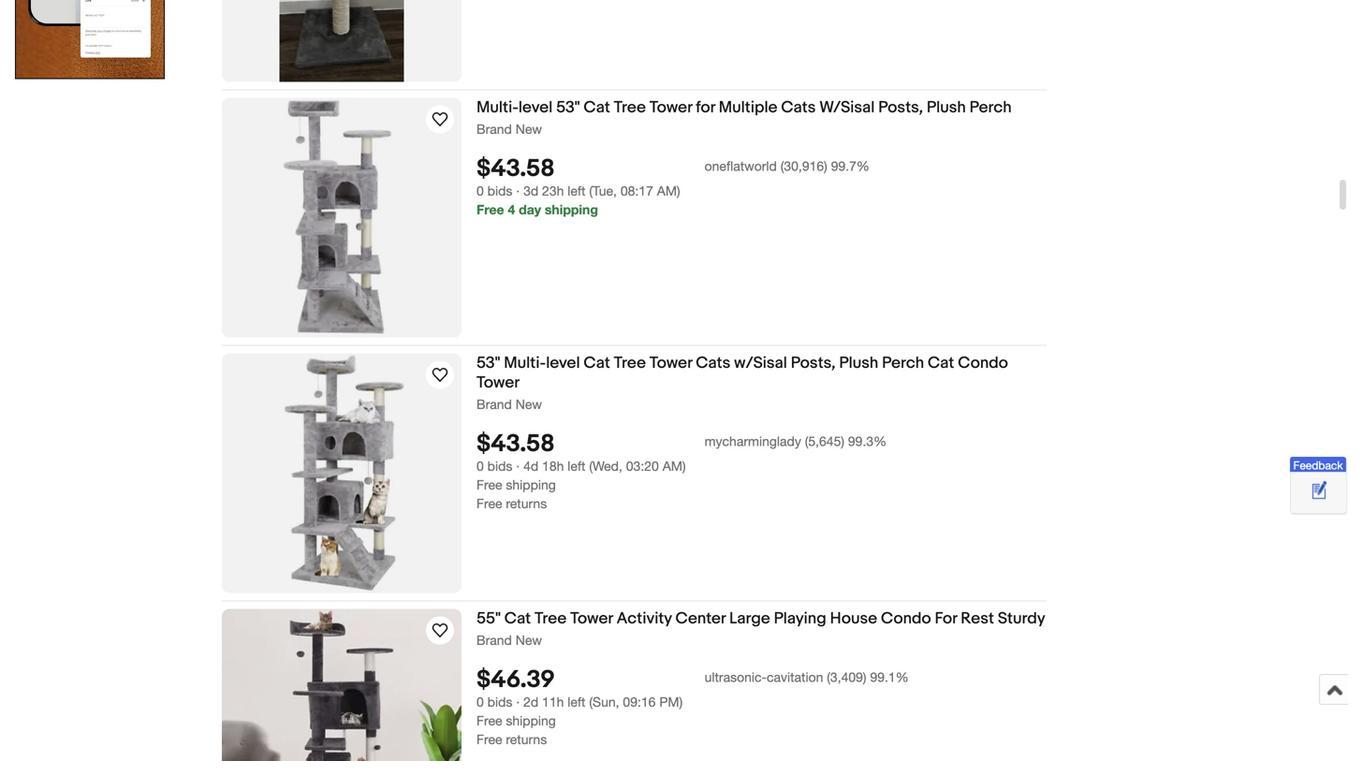 Task type: locate. For each thing, give the bounding box(es) containing it.
am) right 03:20
[[663, 458, 686, 474]]

tree inside multi-level 53" cat tree tower for multiple cats w/sisal posts, plush perch brand new
[[614, 98, 646, 118]]

brand for $43.58
[[477, 121, 512, 137]]

53" multi-level cat tree tower cats w/sisal posts, plush perch cat condo tower link
[[477, 354, 1047, 396]]

free
[[477, 202, 504, 217], [477, 477, 503, 493], [477, 496, 503, 511], [477, 713, 503, 729], [477, 732, 503, 747]]

tower
[[650, 98, 693, 118], [650, 354, 693, 373], [477, 373, 520, 393], [571, 609, 613, 629]]

0 vertical spatial perch
[[970, 98, 1012, 118]]

condo
[[958, 354, 1009, 373], [881, 609, 932, 629]]

tower inside multi-level 53" cat tree tower for multiple cats w/sisal posts, plush perch brand new
[[650, 98, 693, 118]]

1 vertical spatial cats
[[696, 354, 731, 373]]

2 · from the top
[[516, 458, 520, 474]]

3 · from the top
[[516, 694, 520, 710]]

(3,409)
[[827, 670, 867, 685]]

0 vertical spatial brand
[[477, 121, 512, 137]]

2 vertical spatial left
[[568, 694, 586, 710]]

1 horizontal spatial cats
[[782, 98, 816, 118]]

left for 18h
[[568, 458, 586, 474]]

new up $46.39
[[516, 633, 542, 648]]

level inside 53" multi-level cat tree tower cats w/sisal posts, plush perch cat condo tower brand new
[[546, 354, 580, 373]]

0 vertical spatial new
[[516, 121, 542, 137]]

1 brand from the top
[[477, 121, 512, 137]]

0 for 4
[[477, 183, 484, 198]]

am) for 03:20
[[663, 458, 686, 474]]

0 horizontal spatial plush
[[840, 354, 879, 373]]

1 free from the top
[[477, 202, 504, 217]]

0 left "2d"
[[477, 694, 484, 710]]

left right '11h'
[[568, 694, 586, 710]]

0 vertical spatial posts,
[[879, 98, 924, 118]]

1 vertical spatial tree
[[614, 354, 646, 373]]

new inside 55" cat tree tower activity center large playing house condo for rest sturdy brand new
[[516, 633, 542, 648]]

tower left "for"
[[650, 98, 693, 118]]

bids left "2d"
[[488, 694, 513, 710]]

day
[[519, 202, 541, 217]]

· inside mycharminglady (5,645) 99.3% 0 bids · 4d 18h left (wed, 03:20 am) free shipping free returns
[[516, 458, 520, 474]]

posts,
[[879, 98, 924, 118], [791, 354, 836, 373]]

new up 3d
[[516, 121, 542, 137]]

1 vertical spatial level
[[546, 354, 580, 373]]

3 0 from the top
[[477, 694, 484, 710]]

oneflatworld
[[705, 158, 777, 174]]

53" right "watch 53" multi-level cat tree tower cats w/sisal posts, plush perch cat condo tower" icon on the left of page
[[477, 354, 501, 373]]

1 vertical spatial shipping
[[506, 477, 556, 493]]

new inside 53" multi-level cat tree tower cats w/sisal posts, plush perch cat condo tower brand new
[[516, 397, 542, 412]]

0 vertical spatial plush
[[927, 98, 967, 118]]

new inside multi-level 53" cat tree tower for multiple cats w/sisal posts, plush perch brand new
[[516, 121, 542, 137]]

$43.58 left (wed,
[[477, 430, 555, 459]]

4
[[508, 202, 515, 217]]

bids inside ultrasonic-cavitation (3,409) 99.1% 0 bids · 2d 11h left (sun, 09:16 pm) free shipping free returns
[[488, 694, 513, 710]]

bids
[[488, 183, 513, 198], [488, 458, 513, 474], [488, 694, 513, 710]]

shipping down "2d"
[[506, 713, 556, 729]]

bids left 4d
[[488, 458, 513, 474]]

· left 4d
[[516, 458, 520, 474]]

plush inside multi-level 53" cat tree tower for multiple cats w/sisal posts, plush perch brand new
[[927, 98, 967, 118]]

1 vertical spatial plush
[[840, 354, 879, 373]]

3 brand from the top
[[477, 633, 512, 648]]

2 vertical spatial bids
[[488, 694, 513, 710]]

shipping
[[545, 202, 598, 217], [506, 477, 556, 493], [506, 713, 556, 729]]

ultrasonic-
[[705, 670, 767, 685]]

(5,645)
[[805, 434, 845, 449]]

2 $43.58 from the top
[[477, 430, 555, 459]]

multi- inside multi-level 53" cat tree tower for multiple cats w/sisal posts, plush perch brand new
[[477, 98, 519, 118]]

· left 3d
[[516, 183, 520, 198]]

0 horizontal spatial posts,
[[791, 354, 836, 373]]

0 vertical spatial 53"
[[557, 98, 580, 118]]

$43.58 up 4
[[477, 154, 555, 183]]

1 vertical spatial am)
[[663, 458, 686, 474]]

3 bids from the top
[[488, 694, 513, 710]]

level
[[519, 98, 553, 118], [546, 354, 580, 373]]

2 vertical spatial tree
[[535, 609, 567, 629]]

· left "2d"
[[516, 694, 520, 710]]

53" multi-level cat tree tower cats w/sisal posts, plush perch cat condo tower heading
[[477, 354, 1009, 393]]

$43.58 for brand
[[477, 154, 555, 183]]

53" multi-level cat tree tower cats w/sisal posts, plush perch cat condo tower brand new
[[477, 354, 1009, 412]]

tree for 53"
[[614, 98, 646, 118]]

cats
[[782, 98, 816, 118], [696, 354, 731, 373]]

55" cat tree tower activity center large playing house condo for rest sturdy image
[[222, 609, 462, 762]]

0 vertical spatial ·
[[516, 183, 520, 198]]

left right 18h
[[568, 458, 586, 474]]

pm)
[[660, 694, 683, 710]]

· inside oneflatworld (30,916) 99.7% 0 bids · 3d 23h left (tue, 08:17 am) free 4 day shipping
[[516, 183, 520, 198]]

brand inside multi-level 53" cat tree tower for multiple cats w/sisal posts, plush perch brand new
[[477, 121, 512, 137]]

1 vertical spatial 53"
[[477, 354, 501, 373]]

1 horizontal spatial perch
[[970, 98, 1012, 118]]

1 left from the top
[[568, 183, 586, 198]]

am) inside oneflatworld (30,916) 99.7% 0 bids · 3d 23h left (tue, 08:17 am) free 4 day shipping
[[657, 183, 681, 198]]

0 vertical spatial multi-
[[477, 98, 519, 118]]

left inside oneflatworld (30,916) 99.7% 0 bids · 3d 23h left (tue, 08:17 am) free 4 day shipping
[[568, 183, 586, 198]]

1 returns from the top
[[506, 496, 547, 511]]

53" inside multi-level 53" cat tree tower for multiple cats w/sisal posts, plush perch brand new
[[557, 98, 580, 118]]

am) right 08:17
[[657, 183, 681, 198]]

(tue,
[[590, 183, 617, 198]]

tower left activity
[[571, 609, 613, 629]]

1 new from the top
[[516, 121, 542, 137]]

3 left from the top
[[568, 694, 586, 710]]

am)
[[657, 183, 681, 198], [663, 458, 686, 474]]

2 vertical spatial brand
[[477, 633, 512, 648]]

1 horizontal spatial plush
[[927, 98, 967, 118]]

0 vertical spatial level
[[519, 98, 553, 118]]

sturdy
[[998, 609, 1046, 629]]

am) inside mycharminglady (5,645) 99.3% 0 bids · 4d 18h left (wed, 03:20 am) free shipping free returns
[[663, 458, 686, 474]]

1 vertical spatial 0
[[477, 458, 484, 474]]

left
[[568, 183, 586, 198], [568, 458, 586, 474], [568, 694, 586, 710]]

1 $43.58 from the top
[[477, 154, 555, 183]]

1 vertical spatial condo
[[881, 609, 932, 629]]

new for $46.39
[[516, 633, 542, 648]]

2 vertical spatial ·
[[516, 694, 520, 710]]

bids up 4
[[488, 183, 513, 198]]

0 vertical spatial am)
[[657, 183, 681, 198]]

bids inside oneflatworld (30,916) 99.7% 0 bids · 3d 23h left (tue, 08:17 am) free 4 day shipping
[[488, 183, 513, 198]]

cat
[[584, 98, 611, 118], [584, 354, 611, 373], [928, 354, 955, 373], [505, 609, 531, 629]]

1 vertical spatial ·
[[516, 458, 520, 474]]

free inside oneflatworld (30,916) 99.7% 0 bids · 3d 23h left (tue, 08:17 am) free 4 day shipping
[[477, 202, 504, 217]]

0 left 3d
[[477, 183, 484, 198]]

4d
[[524, 458, 539, 474]]

0 vertical spatial shipping
[[545, 202, 598, 217]]

posts, inside 53" multi-level cat tree tower cats w/sisal posts, plush perch cat condo tower brand new
[[791, 354, 836, 373]]

2 vertical spatial 0
[[477, 694, 484, 710]]

1 vertical spatial bids
[[488, 458, 513, 474]]

0 vertical spatial cats
[[782, 98, 816, 118]]

$43.58
[[477, 154, 555, 183], [477, 430, 555, 459]]

shipping inside ultrasonic-cavitation (3,409) 99.1% 0 bids · 2d 11h left (sun, 09:16 pm) free shipping free returns
[[506, 713, 556, 729]]

tower left w/sisal
[[650, 354, 693, 373]]

returns
[[506, 496, 547, 511], [506, 732, 547, 747]]

1 vertical spatial brand
[[477, 397, 512, 412]]

0 vertical spatial tree
[[614, 98, 646, 118]]

brand
[[477, 121, 512, 137], [477, 397, 512, 412], [477, 633, 512, 648]]

multiple
[[719, 98, 778, 118]]

mycharminglady (5,645) 99.3% 0 bids · 4d 18h left (wed, 03:20 am) free shipping free returns
[[477, 434, 887, 511]]

0 vertical spatial 0
[[477, 183, 484, 198]]

0 horizontal spatial 53"
[[477, 354, 501, 373]]

99.7%
[[831, 158, 870, 174]]

multi- right "watch 53" multi-level cat tree tower cats w/sisal posts, plush perch cat condo tower" icon on the left of page
[[504, 354, 546, 373]]

3 free from the top
[[477, 496, 503, 511]]

perch
[[970, 98, 1012, 118], [883, 354, 925, 373]]

·
[[516, 183, 520, 198], [516, 458, 520, 474], [516, 694, 520, 710]]

for
[[696, 98, 716, 118]]

tower right "watch 53" multi-level cat tree tower cats w/sisal posts, plush perch cat condo tower" icon on the left of page
[[477, 373, 520, 393]]

shipping inside oneflatworld (30,916) 99.7% 0 bids · 3d 23h left (tue, 08:17 am) free 4 day shipping
[[545, 202, 598, 217]]

1 vertical spatial new
[[516, 397, 542, 412]]

tree inside 53" multi-level cat tree tower cats w/sisal posts, plush perch cat condo tower brand new
[[614, 354, 646, 373]]

1 horizontal spatial condo
[[958, 354, 1009, 373]]

53" up 23h
[[557, 98, 580, 118]]

0 horizontal spatial perch
[[883, 354, 925, 373]]

1 vertical spatial returns
[[506, 732, 547, 747]]

shipping down 4d
[[506, 477, 556, 493]]

2 left from the top
[[568, 458, 586, 474]]

returns down "2d"
[[506, 732, 547, 747]]

left right 23h
[[568, 183, 586, 198]]

brand inside 55" cat tree tower activity center large playing house condo for rest sturdy brand new
[[477, 633, 512, 648]]

returns down 4d
[[506, 496, 547, 511]]

0 vertical spatial returns
[[506, 496, 547, 511]]

0 horizontal spatial cats
[[696, 354, 731, 373]]

0 vertical spatial condo
[[958, 354, 1009, 373]]

2 0 from the top
[[477, 458, 484, 474]]

0 horizontal spatial condo
[[881, 609, 932, 629]]

cat inside 55" cat tree tower activity center large playing house condo for rest sturdy brand new
[[505, 609, 531, 629]]

left inside mycharminglady (5,645) 99.3% 0 bids · 4d 18h left (wed, 03:20 am) free shipping free returns
[[568, 458, 586, 474]]

1 horizontal spatial 53"
[[557, 98, 580, 118]]

plush
[[927, 98, 967, 118], [840, 354, 879, 373]]

0 vertical spatial left
[[568, 183, 586, 198]]

53"
[[557, 98, 580, 118], [477, 354, 501, 373]]

new up 4d
[[516, 397, 542, 412]]

playing
[[774, 609, 827, 629]]

1 · from the top
[[516, 183, 520, 198]]

· for 3d
[[516, 183, 520, 198]]

shipping down 23h
[[545, 202, 598, 217]]

new
[[516, 121, 542, 137], [516, 397, 542, 412], [516, 633, 542, 648]]

level inside multi-level 53" cat tree tower for multiple cats w/sisal posts, plush perch brand new
[[519, 98, 553, 118]]

for
[[935, 609, 958, 629]]

2 vertical spatial new
[[516, 633, 542, 648]]

1 horizontal spatial posts,
[[879, 98, 924, 118]]

2 new from the top
[[516, 397, 542, 412]]

tree
[[614, 98, 646, 118], [614, 354, 646, 373], [535, 609, 567, 629]]

2 bids from the top
[[488, 458, 513, 474]]

3 new from the top
[[516, 633, 542, 648]]

2 returns from the top
[[506, 732, 547, 747]]

multi- inside 53" multi-level cat tree tower cats w/sisal posts, plush perch cat condo tower brand new
[[504, 354, 546, 373]]

cats inside 53" multi-level cat tree tower cats w/sisal posts, plush perch cat condo tower brand new
[[696, 354, 731, 373]]

1 bids from the top
[[488, 183, 513, 198]]

0 inside oneflatworld (30,916) 99.7% 0 bids · 3d 23h left (tue, 08:17 am) free 4 day shipping
[[477, 183, 484, 198]]

1 vertical spatial $43.58
[[477, 430, 555, 459]]

1 vertical spatial posts,
[[791, 354, 836, 373]]

0
[[477, 183, 484, 198], [477, 458, 484, 474], [477, 694, 484, 710]]

0 vertical spatial bids
[[488, 183, 513, 198]]

cat inside multi-level 53" cat tree tower for multiple cats w/sisal posts, plush perch brand new
[[584, 98, 611, 118]]

53" multi-level cat tree tower cats w/sisal posts, plush perch cat condo tower image
[[222, 354, 462, 594]]

$46.39
[[477, 666, 555, 695]]

1 vertical spatial multi-
[[504, 354, 546, 373]]

2 brand from the top
[[477, 397, 512, 412]]

1 0 from the top
[[477, 183, 484, 198]]

1 vertical spatial perch
[[883, 354, 925, 373]]

bids inside mycharminglady (5,645) 99.3% 0 bids · 4d 18h left (wed, 03:20 am) free shipping free returns
[[488, 458, 513, 474]]

0 inside mycharminglady (5,645) 99.3% 0 bids · 4d 18h left (wed, 03:20 am) free shipping free returns
[[477, 458, 484, 474]]

2 vertical spatial shipping
[[506, 713, 556, 729]]

multi- right watch multi-level 53" cat tree tower for multiple cats w/sisal posts, plush perch image on the top of page
[[477, 98, 519, 118]]

0 vertical spatial $43.58
[[477, 154, 555, 183]]

1 vertical spatial left
[[568, 458, 586, 474]]

multi-level 53" cat tree tower for multiple cats w/sisal posts, plush perch image
[[222, 98, 462, 338]]

w/sisal
[[734, 354, 788, 373]]

99.1%
[[871, 670, 909, 685]]

watch multi-level 53" cat tree tower for multiple cats w/sisal posts, plush perch image
[[429, 108, 451, 131]]

multi-
[[477, 98, 519, 118], [504, 354, 546, 373]]

0 left 4d
[[477, 458, 484, 474]]



Task type: vqa. For each thing, say whether or not it's contained in the screenshot.
of
no



Task type: describe. For each thing, give the bounding box(es) containing it.
55" cat tree tower activity center large playing house condo for rest sturdy link
[[477, 609, 1047, 632]]

23h
[[542, 183, 564, 198]]

condo inside 53" multi-level cat tree tower cats w/sisal posts, plush perch cat condo tower brand new
[[958, 354, 1009, 373]]

55"
[[477, 609, 501, 629]]

mycharminglady
[[705, 434, 802, 449]]

house
[[830, 609, 878, 629]]

plush inside 53" multi-level cat tree tower cats w/sisal posts, plush perch cat condo tower brand new
[[840, 354, 879, 373]]

watch 53" multi-level cat tree tower cats w/sisal posts, plush perch cat condo tower image
[[429, 364, 451, 387]]

4 free from the top
[[477, 713, 503, 729]]

08:17
[[621, 183, 654, 198]]

left for 23h
[[568, 183, 586, 198]]

multi-level 53" cat tree tower for multiple cats w/sisal posts, plush perch brand new
[[477, 98, 1012, 137]]

tree inside 55" cat tree tower activity center large playing house condo for rest sturdy brand new
[[535, 609, 567, 629]]

perch inside 53" multi-level cat tree tower cats w/sisal posts, plush perch cat condo tower brand new
[[883, 354, 925, 373]]

09:16
[[623, 694, 656, 710]]

posts, inside multi-level 53" cat tree tower for multiple cats w/sisal posts, plush perch brand new
[[879, 98, 924, 118]]

55" cat tree tower activity center large playing house condo for rest sturdy brand new
[[477, 609, 1046, 648]]

shipping inside mycharminglady (5,645) 99.3% 0 bids · 4d 18h left (wed, 03:20 am) free shipping free returns
[[506, 477, 556, 493]]

(sun,
[[590, 694, 620, 710]]

bids for shipping
[[488, 458, 513, 474]]

55" cat tree tower activity center large playing house condo for rest sturdy heading
[[477, 609, 1046, 629]]

cats inside multi-level 53" cat tree tower for multiple cats w/sisal posts, plush perch brand new
[[782, 98, 816, 118]]

watch  55" cat tree tower activity center large playing house condo for rest sturdy image
[[429, 620, 451, 642]]

bids for 4
[[488, 183, 513, 198]]

am) for 08:17
[[657, 183, 681, 198]]

w/sisal
[[820, 98, 875, 118]]

99.3%
[[849, 434, 887, 449]]

0 for shipping
[[477, 458, 484, 474]]

left inside ultrasonic-cavitation (3,409) 99.1% 0 bids · 2d 11h left (sun, 09:16 pm) free shipping free returns
[[568, 694, 586, 710]]

cavitation
[[767, 670, 824, 685]]

rest
[[961, 609, 995, 629]]

tower inside 55" cat tree tower activity center large playing house condo for rest sturdy brand new
[[571, 609, 613, 629]]

3d
[[524, 183, 539, 198]]

· inside ultrasonic-cavitation (3,409) 99.1% 0 bids · 2d 11h left (sun, 09:16 pm) free shipping free returns
[[516, 694, 520, 710]]

large
[[730, 609, 771, 629]]

condo inside 55" cat tree tower activity center large playing house condo for rest sturdy brand new
[[881, 609, 932, 629]]

(30,916)
[[781, 158, 828, 174]]

(wed,
[[590, 458, 623, 474]]

2 free from the top
[[477, 477, 503, 493]]

18h
[[542, 458, 564, 474]]

advertisement region
[[15, 0, 165, 79]]

0 inside ultrasonic-cavitation (3,409) 99.1% 0 bids · 2d 11h left (sun, 09:16 pm) free shipping free returns
[[477, 694, 484, 710]]

31'' tall cat scratching post - cat claw scratcher with hanging ball image
[[280, 0, 404, 82]]

ultrasonic-cavitation (3,409) 99.1% 0 bids · 2d 11h left (sun, 09:16 pm) free shipping free returns
[[477, 670, 909, 747]]

brand inside 53" multi-level cat tree tower cats w/sisal posts, plush perch cat condo tower brand new
[[477, 397, 512, 412]]

oneflatworld (30,916) 99.7% 0 bids · 3d 23h left (tue, 08:17 am) free 4 day shipping
[[477, 158, 870, 217]]

tree for level
[[614, 354, 646, 373]]

03:20
[[626, 458, 659, 474]]

activity
[[617, 609, 672, 629]]

53" inside 53" multi-level cat tree tower cats w/sisal posts, plush perch cat condo tower brand new
[[477, 354, 501, 373]]

5 free from the top
[[477, 732, 503, 747]]

· for 4d
[[516, 458, 520, 474]]

multi-level 53" cat tree tower for multiple cats w/sisal posts, plush perch heading
[[477, 98, 1012, 118]]

brand for $46.39
[[477, 633, 512, 648]]

11h
[[542, 694, 564, 710]]

returns inside mycharminglady (5,645) 99.3% 0 bids · 4d 18h left (wed, 03:20 am) free shipping free returns
[[506, 496, 547, 511]]

feedback
[[1294, 459, 1344, 472]]

returns inside ultrasonic-cavitation (3,409) 99.1% 0 bids · 2d 11h left (sun, 09:16 pm) free shipping free returns
[[506, 732, 547, 747]]

multi-level 53" cat tree tower for multiple cats w/sisal posts, plush perch link
[[477, 98, 1047, 121]]

perch inside multi-level 53" cat tree tower for multiple cats w/sisal posts, plush perch brand new
[[970, 98, 1012, 118]]

$43.58 for tower
[[477, 430, 555, 459]]

2d
[[524, 694, 539, 710]]

center
[[676, 609, 726, 629]]

new for $43.58
[[516, 121, 542, 137]]



